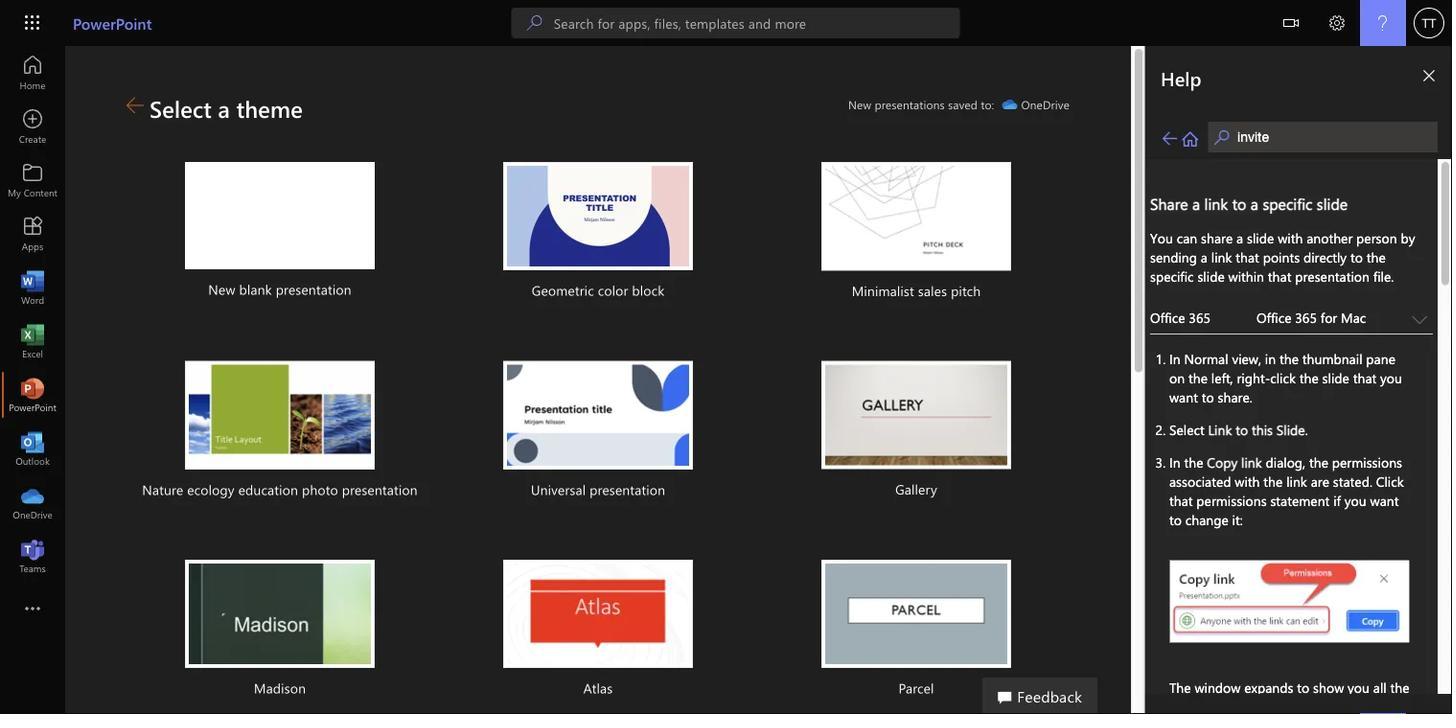 Task type: describe. For each thing, give the bounding box(es) containing it.
feedback
[[1017, 685, 1082, 706]]

teams image
[[23, 546, 42, 566]]

saved
[[948, 97, 978, 112]]

outlook image
[[23, 439, 42, 458]]

powerpoint banner
[[0, 0, 1452, 49]]

madison link
[[127, 537, 433, 714]]

tt button
[[1406, 0, 1452, 46]]

none search field inside powerpoint banner
[[512, 8, 960, 38]]

universal presentation image
[[503, 361, 693, 470]]

geometric color block
[[532, 281, 665, 299]]

universal presentation
[[531, 481, 665, 499]]

atlas image
[[503, 560, 693, 668]]

ecology
[[187, 481, 235, 499]]

geometric color block link
[[445, 139, 752, 326]]

templates element
[[127, 139, 1081, 714]]

presentation right the "photo"
[[342, 481, 418, 499]]

help
[[1161, 65, 1202, 91]]

2 help region from the left
[[1146, 46, 1452, 714]]

onedrive image
[[23, 493, 42, 512]]

gallery link
[[763, 338, 1070, 525]]

powerpoint
[[73, 12, 152, 33]]

nature ecology education photo presentation link
[[127, 338, 433, 526]]

excel image
[[23, 332, 42, 351]]

my content image
[[23, 171, 42, 190]]

geometric
[[532, 281, 594, 299]]

tt
[[1422, 15, 1436, 30]]

gallery image
[[822, 361, 1011, 469]]

home image
[[23, 63, 42, 82]]

atlas link
[[445, 537, 752, 714]]

universal
[[531, 481, 586, 499]]



Task type: locate. For each thing, give the bounding box(es) containing it.
create image
[[23, 117, 42, 136]]

1 vertical spatial new
[[208, 280, 235, 298]]

parcel link
[[763, 537, 1070, 714]]

Search box. Suggestions appear as you type. search field
[[554, 8, 960, 38]]

new blank presentation
[[208, 280, 352, 298]]

block
[[632, 281, 665, 299]]

to:
[[981, 97, 994, 112]]

0 vertical spatial new
[[848, 97, 872, 112]]

geometric color block image
[[503, 162, 693, 270]]

None search field
[[512, 8, 960, 38]]

new for new blank presentation
[[208, 280, 235, 298]]

new
[[848, 97, 872, 112], [208, 280, 235, 298]]

parcel
[[899, 679, 934, 697]]

onedrive
[[1021, 97, 1070, 112]]

navigation
[[0, 46, 65, 583]]

1 help region from the left
[[1088, 46, 1452, 714]]

new presentations saved to:
[[848, 97, 994, 112]]

presentation right universal
[[590, 481, 665, 499]]

nature
[[142, 481, 183, 499]]

select a theme
[[150, 93, 303, 124]]

minimalist
[[852, 282, 914, 300]]

pitch
[[951, 282, 981, 300]]

atlas
[[583, 679, 613, 697]]

1 horizontal spatial new
[[848, 97, 872, 112]]

apps image
[[23, 224, 42, 243]]

presentation right blank
[[276, 280, 352, 298]]


[[1284, 15, 1299, 31]]

word image
[[23, 278, 42, 297]]

blank
[[239, 280, 272, 298]]

a
[[218, 93, 230, 124]]

nature ecology education photo presentation
[[142, 481, 418, 499]]

madison
[[254, 679, 306, 697]]

presentations
[[875, 97, 945, 112]]

photo
[[302, 481, 338, 499]]

sales
[[918, 282, 947, 300]]

select
[[150, 93, 212, 124]]

feedback button
[[983, 678, 1098, 714]]

color
[[598, 281, 628, 299]]

new left blank
[[208, 280, 235, 298]]

madison image
[[185, 560, 375, 668]]

universal presentation link
[[445, 338, 752, 526]]

new for new presentations saved to:
[[848, 97, 872, 112]]

presentation
[[276, 280, 352, 298], [342, 481, 418, 499], [590, 481, 665, 499]]

0 horizontal spatial new
[[208, 280, 235, 298]]

minimalist sales pitch image
[[822, 162, 1011, 271]]

theme
[[236, 93, 303, 124]]

new blank presentation link
[[127, 139, 433, 325]]

parcel image
[[822, 560, 1011, 668]]

new inside the templates element
[[208, 280, 235, 298]]

view more apps image
[[23, 600, 42, 619]]

minimalist sales pitch
[[852, 282, 981, 300]]

minimalist sales pitch link
[[763, 139, 1070, 327]]

powerpoint image
[[23, 385, 42, 405]]

education
[[238, 481, 298, 499]]

gallery
[[895, 480, 937, 498]]

new left presentations
[[848, 97, 872, 112]]

 button
[[1268, 0, 1314, 49]]

help region
[[1088, 46, 1452, 714], [1146, 46, 1452, 714]]

nature ecology education photo presentation image
[[185, 361, 375, 470]]



Task type: vqa. For each thing, say whether or not it's contained in the screenshot.
the Filter 
no



